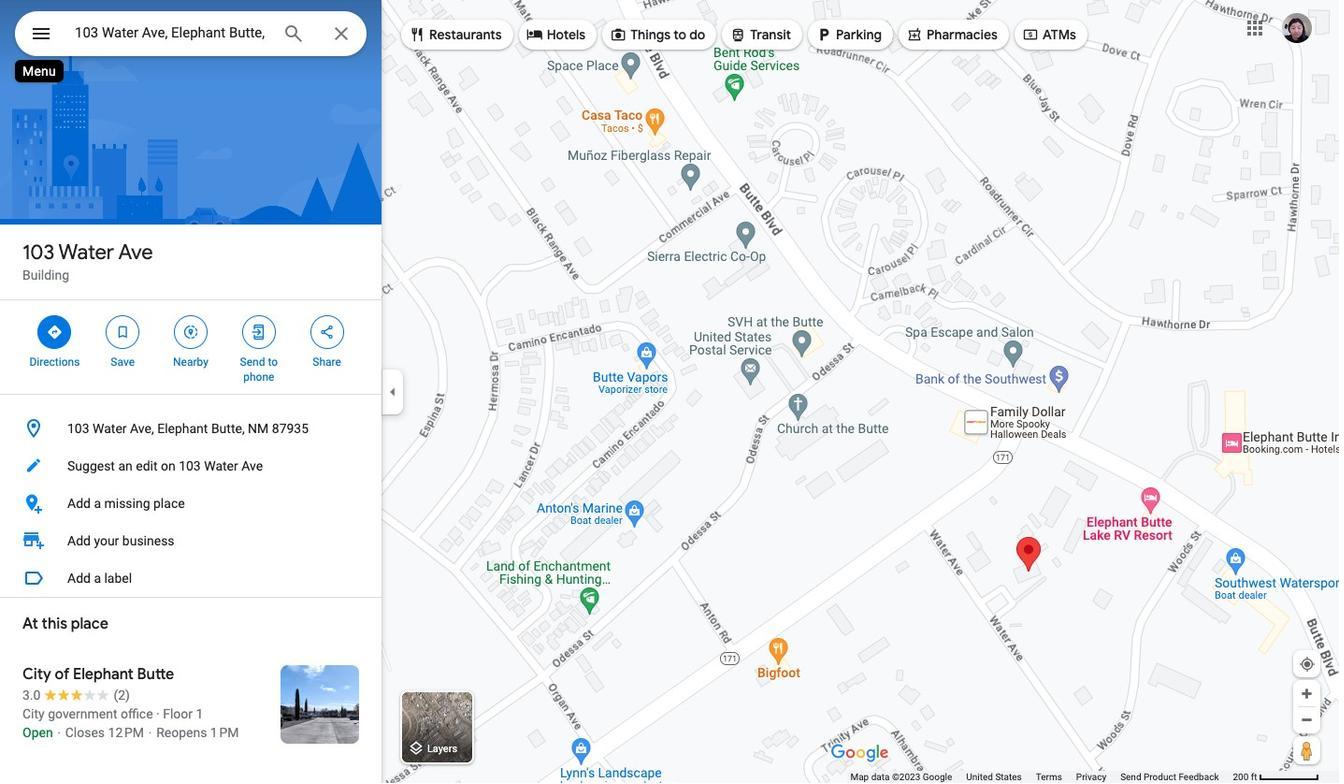 Task type: vqa. For each thing, say whether or not it's contained in the screenshot.


Task type: locate. For each thing, give the bounding box(es) containing it.
1 horizontal spatial ⋅
[[147, 725, 153, 740]]

add a missing place
[[67, 496, 185, 511]]

send left product
[[1121, 772, 1142, 782]]

103 inside 103 water ave building
[[22, 240, 55, 266]]

0 horizontal spatial ave
[[118, 240, 153, 266]]

a left label
[[94, 571, 101, 586]]

city for city of elephant butte
[[22, 665, 51, 684]]

place right 'this'
[[71, 615, 108, 633]]

0 vertical spatial add
[[67, 496, 91, 511]]

1 vertical spatial place
[[71, 615, 108, 633]]

map
[[851, 772, 869, 782]]

zoom in image
[[1301, 687, 1315, 701]]

103 inside button
[[67, 421, 89, 436]]

0 vertical spatial place
[[153, 496, 185, 511]]

send for send product feedback
[[1121, 772, 1142, 782]]

1 vertical spatial a
[[94, 571, 101, 586]]

nearby
[[173, 356, 209, 369]]

103 for ave,
[[67, 421, 89, 436]]

states
[[996, 772, 1022, 782]]

103 water ave, elephant butte, nm 87935
[[67, 421, 309, 436]]

103 right on
[[179, 458, 201, 473]]

 restaurants
[[409, 24, 502, 45]]

elephant up suggest an edit on 103 water ave "button"
[[157, 421, 208, 436]]

to up the phone
[[268, 356, 278, 369]]

87935
[[272, 421, 309, 436]]

add for add a label
[[67, 571, 91, 586]]

to
[[674, 26, 687, 43], [268, 356, 278, 369]]

pharmacies
[[927, 26, 998, 43]]

a inside "button"
[[94, 571, 101, 586]]

0 horizontal spatial to
[[268, 356, 278, 369]]

103 up suggest
[[67, 421, 89, 436]]

water
[[59, 240, 114, 266], [93, 421, 127, 436], [204, 458, 238, 473]]

on
[[161, 458, 176, 473]]

business
[[122, 533, 175, 548]]

collapse side panel image
[[383, 381, 403, 402]]

0 vertical spatial send
[[240, 356, 265, 369]]

⋅ down office
[[147, 725, 153, 740]]

0 horizontal spatial 103
[[22, 240, 55, 266]]

floor
[[163, 706, 193, 721]]

0 vertical spatial water
[[59, 240, 114, 266]]

1 vertical spatial city
[[22, 706, 45, 721]]

2 vertical spatial 103
[[179, 458, 201, 473]]

1 vertical spatial to
[[268, 356, 278, 369]]

add for add your business
[[67, 533, 91, 548]]

a left missing
[[94, 496, 101, 511]]

send product feedback
[[1121, 772, 1220, 782]]


[[182, 322, 199, 342]]

add a label button
[[0, 560, 382, 597]]

water left ave,
[[93, 421, 127, 436]]

0 vertical spatial city
[[22, 665, 51, 684]]

directions
[[29, 356, 80, 369]]

show your location image
[[1300, 656, 1317, 673]]

1 vertical spatial add
[[67, 533, 91, 548]]

0 vertical spatial ave
[[118, 240, 153, 266]]

to left do
[[674, 26, 687, 43]]

add inside "button"
[[67, 496, 91, 511]]

city inside city government office · floor 1 open ⋅ closes 12 pm ⋅ reopens 1 pm
[[22, 706, 45, 721]]

of
[[55, 665, 70, 684]]

your
[[94, 533, 119, 548]]

add your business
[[67, 533, 175, 548]]

103
[[22, 240, 55, 266], [67, 421, 89, 436], [179, 458, 201, 473]]

a for label
[[94, 571, 101, 586]]

add your business link
[[0, 522, 382, 560]]

footer
[[851, 771, 1234, 783]]

1 vertical spatial send
[[1121, 772, 1142, 782]]

1 horizontal spatial elephant
[[157, 421, 208, 436]]

add left label
[[67, 571, 91, 586]]

feedback
[[1179, 772, 1220, 782]]


[[816, 24, 833, 45]]

add down suggest
[[67, 496, 91, 511]]

0 vertical spatial elephant
[[157, 421, 208, 436]]

2 add from the top
[[67, 533, 91, 548]]

a inside "button"
[[94, 496, 101, 511]]

·
[[156, 706, 160, 721]]

parking
[[837, 26, 882, 43]]

103 water ave building
[[22, 240, 153, 283]]

add for add a missing place
[[67, 496, 91, 511]]

city down 3.0
[[22, 706, 45, 721]]

ave
[[118, 240, 153, 266], [242, 458, 263, 473]]

add
[[67, 496, 91, 511], [67, 533, 91, 548], [67, 571, 91, 586]]

1 city from the top
[[22, 665, 51, 684]]

send inside button
[[1121, 772, 1142, 782]]

missing
[[104, 496, 150, 511]]

None field
[[75, 22, 268, 44]]

2 vertical spatial water
[[204, 458, 238, 473]]

an
[[118, 458, 133, 473]]

ave inside "button"
[[242, 458, 263, 473]]

 parking
[[816, 24, 882, 45]]

3.0 stars 2 reviews image
[[22, 686, 130, 705]]

send for send to phone
[[240, 356, 265, 369]]


[[30, 21, 52, 47]]

zoom out image
[[1301, 713, 1315, 727]]

place down on
[[153, 496, 185, 511]]

1 ⋅ from the left
[[56, 725, 62, 740]]

add left your on the left of the page
[[67, 533, 91, 548]]


[[730, 24, 747, 45]]

to inside  things to do
[[674, 26, 687, 43]]

 search field
[[15, 11, 367, 60]]

phone
[[243, 371, 275, 384]]

0 horizontal spatial send
[[240, 356, 265, 369]]

0 horizontal spatial elephant
[[73, 665, 134, 684]]

elephant
[[157, 421, 208, 436], [73, 665, 134, 684]]

suggest an edit on 103 water ave button
[[0, 447, 382, 485]]

send
[[240, 356, 265, 369], [1121, 772, 1142, 782]]

hotels
[[547, 26, 586, 43]]

0 vertical spatial a
[[94, 496, 101, 511]]

do
[[690, 26, 706, 43]]


[[46, 322, 63, 342]]

0 horizontal spatial ⋅
[[56, 725, 62, 740]]

1 vertical spatial ave
[[242, 458, 263, 473]]

city for city government office · floor 1 open ⋅ closes 12 pm ⋅ reopens 1 pm
[[22, 706, 45, 721]]

2 vertical spatial add
[[67, 571, 91, 586]]

1 horizontal spatial 103
[[67, 421, 89, 436]]

1 a from the top
[[94, 496, 101, 511]]

⋅ right open
[[56, 725, 62, 740]]

data
[[872, 772, 890, 782]]

send inside send to phone
[[240, 356, 265, 369]]

1 horizontal spatial ave
[[242, 458, 263, 473]]

 hotels
[[526, 24, 586, 45]]

united
[[967, 772, 994, 782]]

building
[[22, 268, 69, 283]]

transit
[[751, 26, 792, 43]]

google maps element
[[0, 0, 1340, 783]]

add inside "button"
[[67, 571, 91, 586]]

⋅
[[56, 725, 62, 740], [147, 725, 153, 740]]

0 vertical spatial to
[[674, 26, 687, 43]]

2 a from the top
[[94, 571, 101, 586]]

2 city from the top
[[22, 706, 45, 721]]

103 Water Ave, Elephant Butte, NM 87935 field
[[15, 11, 367, 56]]

city
[[22, 665, 51, 684], [22, 706, 45, 721]]

2 ⋅ from the left
[[147, 725, 153, 740]]

1 horizontal spatial to
[[674, 26, 687, 43]]

suggest an edit on 103 water ave
[[67, 458, 263, 473]]

1 vertical spatial 103
[[67, 421, 89, 436]]

water down butte,
[[204, 458, 238, 473]]

product
[[1144, 772, 1177, 782]]

 pharmacies
[[907, 24, 998, 45]]

1 add from the top
[[67, 496, 91, 511]]

200 ft button
[[1234, 772, 1320, 782]]

1 horizontal spatial send
[[1121, 772, 1142, 782]]

google account: michele murakami  
(michele.murakami@adept.ai) image
[[1283, 13, 1313, 43]]

terms button
[[1036, 771, 1063, 783]]

water inside button
[[93, 421, 127, 436]]

a
[[94, 496, 101, 511], [94, 571, 101, 586]]

0 vertical spatial 103
[[22, 240, 55, 266]]

city up 3.0
[[22, 665, 51, 684]]

1 vertical spatial elephant
[[73, 665, 134, 684]]

send up the phone
[[240, 356, 265, 369]]

water inside 103 water ave building
[[59, 240, 114, 266]]

103 up building
[[22, 240, 55, 266]]

2 horizontal spatial 103
[[179, 458, 201, 473]]

 atms
[[1023, 24, 1077, 45]]

1 vertical spatial water
[[93, 421, 127, 436]]

elephant up (2)
[[73, 665, 134, 684]]

1 horizontal spatial place
[[153, 496, 185, 511]]

3 add from the top
[[67, 571, 91, 586]]

place inside "button"
[[153, 496, 185, 511]]

water up building
[[59, 240, 114, 266]]

a for missing
[[94, 496, 101, 511]]

1 pm
[[210, 725, 239, 740]]

ave up the 
[[118, 240, 153, 266]]

water for ave,
[[93, 421, 127, 436]]


[[251, 322, 267, 342]]

place
[[153, 496, 185, 511], [71, 615, 108, 633]]

footer containing map data ©2023 google
[[851, 771, 1234, 783]]

ave down "nm"
[[242, 458, 263, 473]]



Task type: describe. For each thing, give the bounding box(es) containing it.
things
[[631, 26, 671, 43]]


[[907, 24, 923, 45]]

this
[[42, 615, 67, 633]]

0 horizontal spatial place
[[71, 615, 108, 633]]

 button
[[15, 11, 67, 60]]

send to phone
[[240, 356, 278, 384]]

government
[[48, 706, 117, 721]]

suggest
[[67, 458, 115, 473]]

city government office · floor 1 open ⋅ closes 12 pm ⋅ reopens 1 pm
[[22, 706, 239, 740]]

office
[[121, 706, 153, 721]]

terms
[[1036, 772, 1063, 782]]

103 water ave main content
[[0, 0, 382, 783]]

privacy
[[1077, 772, 1107, 782]]


[[526, 24, 543, 45]]

save
[[111, 356, 135, 369]]

water inside "button"
[[204, 458, 238, 473]]

butte
[[137, 665, 174, 684]]

actions for 103 water ave region
[[0, 300, 382, 394]]

200 ft
[[1234, 772, 1258, 782]]

 things to do
[[610, 24, 706, 45]]

open
[[22, 725, 53, 740]]

city of elephant butte
[[22, 665, 174, 684]]


[[114, 322, 131, 342]]

12 pm
[[108, 725, 144, 740]]

show street view coverage image
[[1294, 736, 1321, 764]]

none field inside the 103 water ave, elephant butte, nm 87935 field
[[75, 22, 268, 44]]

add a missing place button
[[0, 485, 382, 522]]


[[409, 24, 426, 45]]

share
[[313, 356, 341, 369]]

add a label
[[67, 571, 132, 586]]

103 for ave
[[22, 240, 55, 266]]

atms
[[1043, 26, 1077, 43]]


[[319, 322, 336, 342]]

1
[[196, 706, 203, 721]]

200
[[1234, 772, 1249, 782]]


[[610, 24, 627, 45]]

water for ave
[[59, 240, 114, 266]]

united states button
[[967, 771, 1022, 783]]

united states
[[967, 772, 1022, 782]]

privacy button
[[1077, 771, 1107, 783]]


[[1023, 24, 1039, 45]]

label
[[104, 571, 132, 586]]

to inside send to phone
[[268, 356, 278, 369]]

reopens
[[156, 725, 207, 740]]

(2)
[[114, 688, 130, 703]]

ave,
[[130, 421, 154, 436]]

elephant inside button
[[157, 421, 208, 436]]

at this place
[[22, 615, 108, 633]]

3.0
[[22, 688, 41, 703]]

closes
[[65, 725, 105, 740]]

ave inside 103 water ave building
[[118, 240, 153, 266]]

edit
[[136, 458, 158, 473]]

layers
[[427, 743, 457, 755]]

butte,
[[211, 421, 245, 436]]

map data ©2023 google
[[851, 772, 953, 782]]

at
[[22, 615, 38, 633]]

google
[[923, 772, 953, 782]]

restaurants
[[429, 26, 502, 43]]

 transit
[[730, 24, 792, 45]]

ft
[[1252, 772, 1258, 782]]

103 water ave, elephant butte, nm 87935 button
[[0, 410, 382, 447]]

103 inside "button"
[[179, 458, 201, 473]]

©2023
[[893, 772, 921, 782]]

send product feedback button
[[1121, 771, 1220, 783]]

nm
[[248, 421, 269, 436]]

footer inside google maps element
[[851, 771, 1234, 783]]



